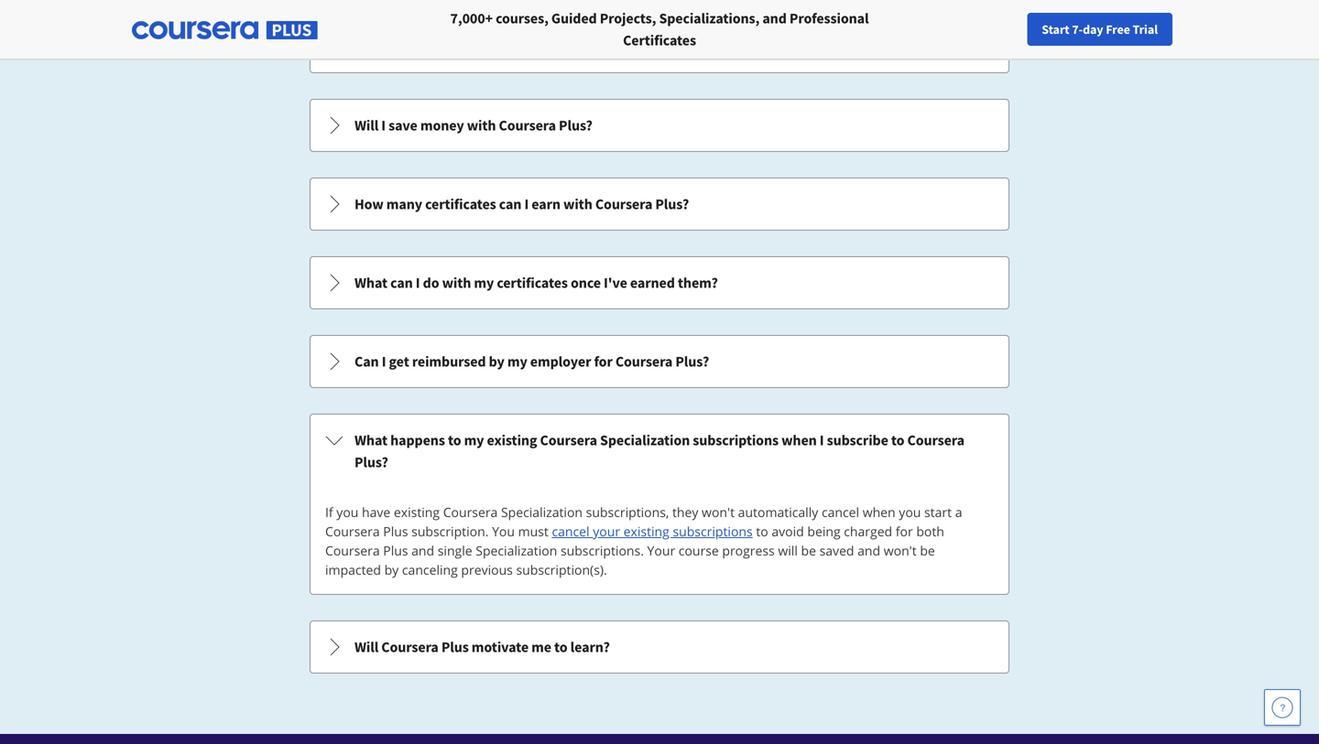 Task type: vqa. For each thing, say whether or not it's contained in the screenshot.
previous
yes



Task type: describe. For each thing, give the bounding box(es) containing it.
subscribe
[[827, 432, 889, 450]]

motivate
[[472, 639, 529, 657]]

what for what happens to my existing coursera specialization subscriptions when i subscribe to coursera plus?
[[355, 432, 388, 450]]

coursera up 'start'
[[908, 432, 965, 450]]

by inside dropdown button
[[489, 353, 505, 371]]

1 be from the left
[[801, 542, 816, 560]]

when inside if you have existing coursera specialization subscriptions, they won't automatically cancel when you start a coursera plus subscription. you must
[[863, 504, 896, 521]]

my inside what happens to my existing coursera specialization subscriptions when i subscribe to coursera plus?
[[464, 432, 484, 450]]

0 horizontal spatial and
[[412, 542, 434, 560]]

i left get
[[382, 353, 386, 371]]

get
[[389, 353, 409, 371]]

1 horizontal spatial certificates
[[497, 274, 568, 292]]

courses,
[[496, 9, 549, 27]]

your for find
[[989, 21, 1014, 38]]

2 vertical spatial existing
[[624, 523, 670, 541]]

specialization inside if you have existing coursera specialization subscriptions, they won't automatically cancel when you start a coursera plus subscription. you must
[[501, 504, 583, 521]]

0 vertical spatial certificates
[[425, 195, 496, 214]]

can i get reimbursed by my employer for coursera plus? button
[[311, 336, 1009, 388]]

find your new career link
[[954, 18, 1087, 41]]

have
[[362, 504, 391, 521]]

many
[[386, 195, 422, 214]]

cancel your existing subscriptions link
[[552, 523, 753, 541]]

cancel inside if you have existing coursera specialization subscriptions, they won't automatically cancel when you start a coursera plus subscription. you must
[[822, 504, 860, 521]]

with for plus?
[[467, 116, 496, 135]]

for inside to avoid being charged for both coursera plus and single specialization subscriptions. your course progress will be saved and won't be impacted by canceling previous subscription(s).
[[896, 523, 913, 541]]

will i save money with coursera plus? button
[[311, 100, 1009, 151]]

plus inside if you have existing coursera specialization subscriptions, they won't automatically cancel when you start a coursera plus subscription. you must
[[383, 523, 408, 541]]

with for certificates
[[442, 274, 471, 292]]

i inside what happens to my existing coursera specialization subscriptions when i subscribe to coursera plus?
[[820, 432, 824, 450]]

start
[[925, 504, 952, 521]]

what can i do with my certificates once i've earned them? button
[[311, 257, 1009, 309]]

specialization inside to avoid being charged for both coursera plus and single specialization subscriptions. your course progress will be saved and won't be impacted by canceling previous subscription(s).
[[476, 542, 557, 560]]

plus inside to avoid being charged for both coursera plus and single specialization subscriptions. your course progress will be saved and won't be impacted by canceling previous subscription(s).
[[383, 542, 408, 560]]

can
[[355, 353, 379, 371]]

won't inside if you have existing coursera specialization subscriptions, they won't automatically cancel when you start a coursera plus subscription. you must
[[702, 504, 735, 521]]

reimbursed
[[412, 353, 486, 371]]

automatically
[[738, 504, 819, 521]]

if
[[325, 504, 333, 521]]

1 vertical spatial with
[[564, 195, 593, 214]]

employer
[[530, 353, 591, 371]]

avoid
[[772, 523, 804, 541]]

coursera plus image
[[132, 21, 318, 40]]

learn?
[[571, 639, 610, 657]]

2 you from the left
[[899, 504, 921, 521]]

free
[[1106, 21, 1131, 38]]

coursera inside 'will i save money with coursera plus?' dropdown button
[[499, 116, 556, 135]]

can i get reimbursed by my employer for coursera plus?
[[355, 353, 709, 371]]

how
[[355, 195, 384, 214]]

happens
[[390, 432, 445, 450]]

1 vertical spatial subscriptions
[[673, 523, 753, 541]]

my for certificates
[[474, 274, 494, 292]]

plus inside dropdown button
[[441, 639, 469, 657]]

7,000+ courses, guided projects, specializations, and professional certificates
[[450, 9, 869, 49]]

will for will i save money with coursera plus?
[[355, 116, 379, 135]]

coursera down employer
[[540, 432, 597, 450]]

me
[[532, 639, 552, 657]]

to inside to avoid being charged for both coursera plus and single specialization subscriptions. your course progress will be saved and won't be impacted by canceling previous subscription(s).
[[756, 523, 769, 541]]

2 be from the left
[[920, 542, 935, 560]]

they
[[673, 504, 699, 521]]

new
[[1016, 21, 1040, 38]]

coursera inside the how many certificates can i earn with coursera plus? dropdown button
[[595, 195, 653, 214]]

save
[[389, 116, 418, 135]]

0 horizontal spatial cancel
[[552, 523, 590, 541]]

what happens to my existing coursera specialization subscriptions when i subscribe to coursera plus? button
[[311, 415, 1009, 488]]

show notifications image
[[1106, 23, 1128, 45]]

list containing will i save money with coursera plus?
[[308, 0, 1012, 676]]

find your new career
[[963, 21, 1078, 38]]

to right subscribe
[[891, 432, 905, 450]]

your
[[647, 542, 675, 560]]

day
[[1083, 21, 1104, 38]]

specializations,
[[659, 9, 760, 27]]

start 7-day free trial button
[[1027, 13, 1173, 46]]

for inside dropdown button
[[594, 353, 613, 371]]

subscriptions.
[[561, 542, 644, 560]]

what can i do with my certificates once i've earned them?
[[355, 274, 718, 292]]



Task type: locate. For each thing, give the bounding box(es) containing it.
and up canceling
[[412, 542, 434, 560]]

professional
[[790, 9, 869, 27]]

existing
[[487, 432, 537, 450], [394, 504, 440, 521], [624, 523, 670, 541]]

with right earn at left top
[[564, 195, 593, 214]]

2 vertical spatial with
[[442, 274, 471, 292]]

career
[[1043, 21, 1078, 38]]

you right if at the bottom left of page
[[337, 504, 359, 521]]

my for employer
[[508, 353, 528, 371]]

0 horizontal spatial be
[[801, 542, 816, 560]]

charged
[[844, 523, 893, 541]]

once
[[571, 274, 601, 292]]

course
[[679, 542, 719, 560]]

plus? down them?
[[676, 353, 709, 371]]

specialization inside what happens to my existing coursera specialization subscriptions when i subscribe to coursera plus?
[[600, 432, 690, 450]]

existing up subscription.
[[394, 504, 440, 521]]

existing inside if you have existing coursera specialization subscriptions, they won't automatically cancel when you start a coursera plus subscription. you must
[[394, 504, 440, 521]]

your right find
[[989, 21, 1014, 38]]

0 vertical spatial plus
[[383, 523, 408, 541]]

coursera inside will coursera plus motivate me to learn? dropdown button
[[381, 639, 439, 657]]

with
[[467, 116, 496, 135], [564, 195, 593, 214], [442, 274, 471, 292]]

certificates left once
[[497, 274, 568, 292]]

1 horizontal spatial for
[[896, 523, 913, 541]]

0 vertical spatial cancel
[[822, 504, 860, 521]]

to right happens at the left bottom of the page
[[448, 432, 461, 450]]

plus? inside the how many certificates can i earn with coursera plus? dropdown button
[[655, 195, 689, 214]]

plus? inside 'will i save money with coursera plus?' dropdown button
[[559, 116, 593, 135]]

your
[[989, 21, 1014, 38], [593, 523, 620, 541]]

1 vertical spatial cancel
[[552, 523, 590, 541]]

1 horizontal spatial your
[[989, 21, 1014, 38]]

1 you from the left
[[337, 504, 359, 521]]

what inside what happens to my existing coursera specialization subscriptions when i subscribe to coursera plus?
[[355, 432, 388, 450]]

0 horizontal spatial by
[[384, 562, 399, 579]]

single
[[438, 542, 472, 560]]

how many certificates can i earn with coursera plus?
[[355, 195, 689, 214]]

1 horizontal spatial cancel
[[822, 504, 860, 521]]

plus up canceling
[[383, 542, 408, 560]]

with right do
[[442, 274, 471, 292]]

find
[[963, 21, 987, 38]]

cancel up being in the right bottom of the page
[[822, 504, 860, 521]]

and down charged
[[858, 542, 881, 560]]

0 horizontal spatial when
[[782, 432, 817, 450]]

your inside list
[[593, 523, 620, 541]]

1 horizontal spatial existing
[[487, 432, 537, 450]]

start
[[1042, 21, 1070, 38]]

subscription(s).
[[516, 562, 607, 579]]

2 horizontal spatial and
[[858, 542, 881, 560]]

will coursera plus motivate me to learn? button
[[311, 622, 1009, 673]]

by inside to avoid being charged for both coursera plus and single specialization subscriptions. your course progress will be saved and won't be impacted by canceling previous subscription(s).
[[384, 562, 399, 579]]

money
[[420, 116, 464, 135]]

0 vertical spatial when
[[782, 432, 817, 450]]

existing inside what happens to my existing coursera specialization subscriptions when i subscribe to coursera plus?
[[487, 432, 537, 450]]

for left both
[[896, 523, 913, 541]]

by right reimbursed
[[489, 353, 505, 371]]

by
[[489, 353, 505, 371], [384, 562, 399, 579]]

1 vertical spatial will
[[355, 639, 379, 657]]

and inside 7,000+ courses, guided projects, specializations, and professional certificates
[[763, 9, 787, 27]]

coursera
[[499, 116, 556, 135], [595, 195, 653, 214], [616, 353, 673, 371], [540, 432, 597, 450], [908, 432, 965, 450], [443, 504, 498, 521], [325, 523, 380, 541], [325, 542, 380, 560], [381, 639, 439, 657]]

a
[[955, 504, 963, 521]]

coursera image
[[22, 15, 138, 44]]

coursera down if at the bottom left of page
[[325, 523, 380, 541]]

0 vertical spatial for
[[594, 353, 613, 371]]

cancel your existing subscriptions
[[552, 523, 753, 541]]

i've
[[604, 274, 627, 292]]

1 vertical spatial plus
[[383, 542, 408, 560]]

my
[[474, 274, 494, 292], [508, 353, 528, 371], [464, 432, 484, 450]]

i left do
[[416, 274, 420, 292]]

subscriptions inside what happens to my existing coursera specialization subscriptions when i subscribe to coursera plus?
[[693, 432, 779, 450]]

coursera up subscription.
[[443, 504, 498, 521]]

2 vertical spatial plus
[[441, 639, 469, 657]]

you up both
[[899, 504, 921, 521]]

1 horizontal spatial be
[[920, 542, 935, 560]]

list
[[308, 0, 1012, 676]]

1 horizontal spatial by
[[489, 353, 505, 371]]

1 vertical spatial your
[[593, 523, 620, 541]]

what left do
[[355, 274, 388, 292]]

when
[[782, 432, 817, 450], [863, 504, 896, 521]]

can inside the what can i do with my certificates once i've earned them? dropdown button
[[390, 274, 413, 292]]

1 vertical spatial existing
[[394, 504, 440, 521]]

will down impacted
[[355, 639, 379, 657]]

2 will from the top
[[355, 639, 379, 657]]

certificates right many
[[425, 195, 496, 214]]

trial
[[1133, 21, 1158, 38]]

coursera down earned
[[616, 353, 673, 371]]

plus? up have
[[355, 454, 388, 472]]

0 vertical spatial will
[[355, 116, 379, 135]]

to avoid being charged for both coursera plus and single specialization subscriptions. your course progress will be saved and won't be impacted by canceling previous subscription(s).
[[325, 523, 945, 579]]

plus left motivate
[[441, 639, 469, 657]]

0 vertical spatial specialization
[[600, 432, 690, 450]]

previous
[[461, 562, 513, 579]]

coursera up impacted
[[325, 542, 380, 560]]

do
[[423, 274, 439, 292]]

0 vertical spatial subscriptions
[[693, 432, 779, 450]]

won't inside to avoid being charged for both coursera plus and single specialization subscriptions. your course progress will be saved and won't be impacted by canceling previous subscription(s).
[[884, 542, 917, 560]]

you
[[337, 504, 359, 521], [899, 504, 921, 521]]

being
[[808, 523, 841, 541]]

if you have existing coursera specialization subscriptions, they won't automatically cancel when you start a coursera plus subscription. you must
[[325, 504, 963, 541]]

earn
[[532, 195, 561, 214]]

you
[[492, 523, 515, 541]]

certificates
[[623, 31, 696, 49]]

subscription.
[[412, 523, 489, 541]]

can left earn at left top
[[499, 195, 522, 214]]

1 what from the top
[[355, 274, 388, 292]]

existing down can i get reimbursed by my employer for coursera plus?
[[487, 432, 537, 450]]

canceling
[[402, 562, 458, 579]]

i left subscribe
[[820, 432, 824, 450]]

1 vertical spatial specialization
[[501, 504, 583, 521]]

will
[[355, 116, 379, 135], [355, 639, 379, 657]]

1 vertical spatial by
[[384, 562, 399, 579]]

specialization up subscriptions,
[[600, 432, 690, 450]]

2 horizontal spatial existing
[[624, 523, 670, 541]]

1 horizontal spatial can
[[499, 195, 522, 214]]

specialization down you
[[476, 542, 557, 560]]

2 what from the top
[[355, 432, 388, 450]]

my right happens at the left bottom of the page
[[464, 432, 484, 450]]

my left employer
[[508, 353, 528, 371]]

0 horizontal spatial can
[[390, 274, 413, 292]]

what for what can i do with my certificates once i've earned them?
[[355, 274, 388, 292]]

will for will coursera plus motivate me to learn?
[[355, 639, 379, 657]]

1 vertical spatial can
[[390, 274, 413, 292]]

certificates
[[425, 195, 496, 214], [497, 274, 568, 292]]

7,000+
[[450, 9, 493, 27]]

2 vertical spatial specialization
[[476, 542, 557, 560]]

coursera inside to avoid being charged for both coursera plus and single specialization subscriptions. your course progress will be saved and won't be impacted by canceling previous subscription(s).
[[325, 542, 380, 560]]

1 horizontal spatial when
[[863, 504, 896, 521]]

coursera up the how many certificates can i earn with coursera plus?
[[499, 116, 556, 135]]

will i save money with coursera plus?
[[355, 116, 593, 135]]

will coursera plus motivate me to learn?
[[355, 639, 610, 657]]

projects,
[[600, 9, 656, 27]]

coursera inside can i get reimbursed by my employer for coursera plus? dropdown button
[[616, 353, 673, 371]]

your for cancel
[[593, 523, 620, 541]]

1 vertical spatial when
[[863, 504, 896, 521]]

won't right they
[[702, 504, 735, 521]]

be
[[801, 542, 816, 560], [920, 542, 935, 560]]

by left canceling
[[384, 562, 399, 579]]

what left happens at the left bottom of the page
[[355, 432, 388, 450]]

1 vertical spatial won't
[[884, 542, 917, 560]]

plus?
[[559, 116, 593, 135], [655, 195, 689, 214], [676, 353, 709, 371], [355, 454, 388, 472]]

my inside can i get reimbursed by my employer for coursera plus? dropdown button
[[508, 353, 528, 371]]

saved
[[820, 542, 854, 560]]

subscriptions,
[[586, 504, 669, 521]]

for
[[594, 353, 613, 371], [896, 523, 913, 541]]

0 vertical spatial existing
[[487, 432, 537, 450]]

specialization
[[600, 432, 690, 450], [501, 504, 583, 521], [476, 542, 557, 560]]

plus
[[383, 523, 408, 541], [383, 542, 408, 560], [441, 639, 469, 657]]

plus? inside what happens to my existing coursera specialization subscriptions when i subscribe to coursera plus?
[[355, 454, 388, 472]]

0 vertical spatial my
[[474, 274, 494, 292]]

plus down have
[[383, 523, 408, 541]]

how many certificates can i earn with coursera plus? button
[[311, 179, 1009, 230]]

i
[[381, 116, 386, 135], [525, 195, 529, 214], [416, 274, 420, 292], [382, 353, 386, 371], [820, 432, 824, 450]]

progress
[[722, 542, 775, 560]]

1 vertical spatial what
[[355, 432, 388, 450]]

when inside what happens to my existing coursera specialization subscriptions when i subscribe to coursera plus?
[[782, 432, 817, 450]]

1 horizontal spatial and
[[763, 9, 787, 27]]

specialization up must
[[501, 504, 583, 521]]

what happens to my existing coursera specialization subscriptions when i subscribe to coursera plus?
[[355, 432, 965, 472]]

plus? inside can i get reimbursed by my employer for coursera plus? dropdown button
[[676, 353, 709, 371]]

be right will
[[801, 542, 816, 560]]

cancel up subscriptions.
[[552, 523, 590, 541]]

and
[[763, 9, 787, 27], [412, 542, 434, 560], [858, 542, 881, 560]]

must
[[518, 523, 549, 541]]

0 vertical spatial can
[[499, 195, 522, 214]]

1 vertical spatial for
[[896, 523, 913, 541]]

0 horizontal spatial certificates
[[425, 195, 496, 214]]

0 horizontal spatial your
[[593, 523, 620, 541]]

what inside dropdown button
[[355, 274, 388, 292]]

subscriptions up automatically at the right of the page
[[693, 432, 779, 450]]

0 horizontal spatial existing
[[394, 504, 440, 521]]

when left subscribe
[[782, 432, 817, 450]]

0 horizontal spatial won't
[[702, 504, 735, 521]]

0 vertical spatial with
[[467, 116, 496, 135]]

for right employer
[[594, 353, 613, 371]]

i left earn at left top
[[525, 195, 529, 214]]

won't down both
[[884, 542, 917, 560]]

coursera right earn at left top
[[595, 195, 653, 214]]

0 horizontal spatial you
[[337, 504, 359, 521]]

1 horizontal spatial you
[[899, 504, 921, 521]]

to up progress
[[756, 523, 769, 541]]

both
[[917, 523, 945, 541]]

1 vertical spatial certificates
[[497, 274, 568, 292]]

0 vertical spatial what
[[355, 274, 388, 292]]

None search field
[[252, 11, 564, 48]]

plus? up earn at left top
[[559, 116, 593, 135]]

coursera down canceling
[[381, 639, 439, 657]]

and left professional
[[763, 9, 787, 27]]

subscriptions
[[693, 432, 779, 450], [673, 523, 753, 541]]

0 vertical spatial won't
[[702, 504, 735, 521]]

with right money
[[467, 116, 496, 135]]

my inside the what can i do with my certificates once i've earned them? dropdown button
[[474, 274, 494, 292]]

1 vertical spatial my
[[508, 353, 528, 371]]

7-
[[1072, 21, 1083, 38]]

what
[[355, 274, 388, 292], [355, 432, 388, 450]]

to right me
[[554, 639, 568, 657]]

can
[[499, 195, 522, 214], [390, 274, 413, 292]]

start 7-day free trial
[[1042, 21, 1158, 38]]

plus? down 'will i save money with coursera plus?' dropdown button
[[655, 195, 689, 214]]

will left save
[[355, 116, 379, 135]]

1 will from the top
[[355, 116, 379, 135]]

existing up your
[[624, 523, 670, 541]]

0 vertical spatial by
[[489, 353, 505, 371]]

when up charged
[[863, 504, 896, 521]]

to
[[448, 432, 461, 450], [891, 432, 905, 450], [756, 523, 769, 541], [554, 639, 568, 657]]

your up subscriptions.
[[593, 523, 620, 541]]

can left do
[[390, 274, 413, 292]]

0 vertical spatial your
[[989, 21, 1014, 38]]

can inside the how many certificates can i earn with coursera plus? dropdown button
[[499, 195, 522, 214]]

0 horizontal spatial for
[[594, 353, 613, 371]]

i left save
[[381, 116, 386, 135]]

help center image
[[1272, 697, 1294, 719]]

1 horizontal spatial won't
[[884, 542, 917, 560]]

be down both
[[920, 542, 935, 560]]

2 vertical spatial my
[[464, 432, 484, 450]]

guided
[[552, 9, 597, 27]]

earned
[[630, 274, 675, 292]]

them?
[[678, 274, 718, 292]]

to inside dropdown button
[[554, 639, 568, 657]]

cancel
[[822, 504, 860, 521], [552, 523, 590, 541]]

will
[[778, 542, 798, 560]]

impacted
[[325, 562, 381, 579]]

subscriptions up course
[[673, 523, 753, 541]]

my right do
[[474, 274, 494, 292]]



